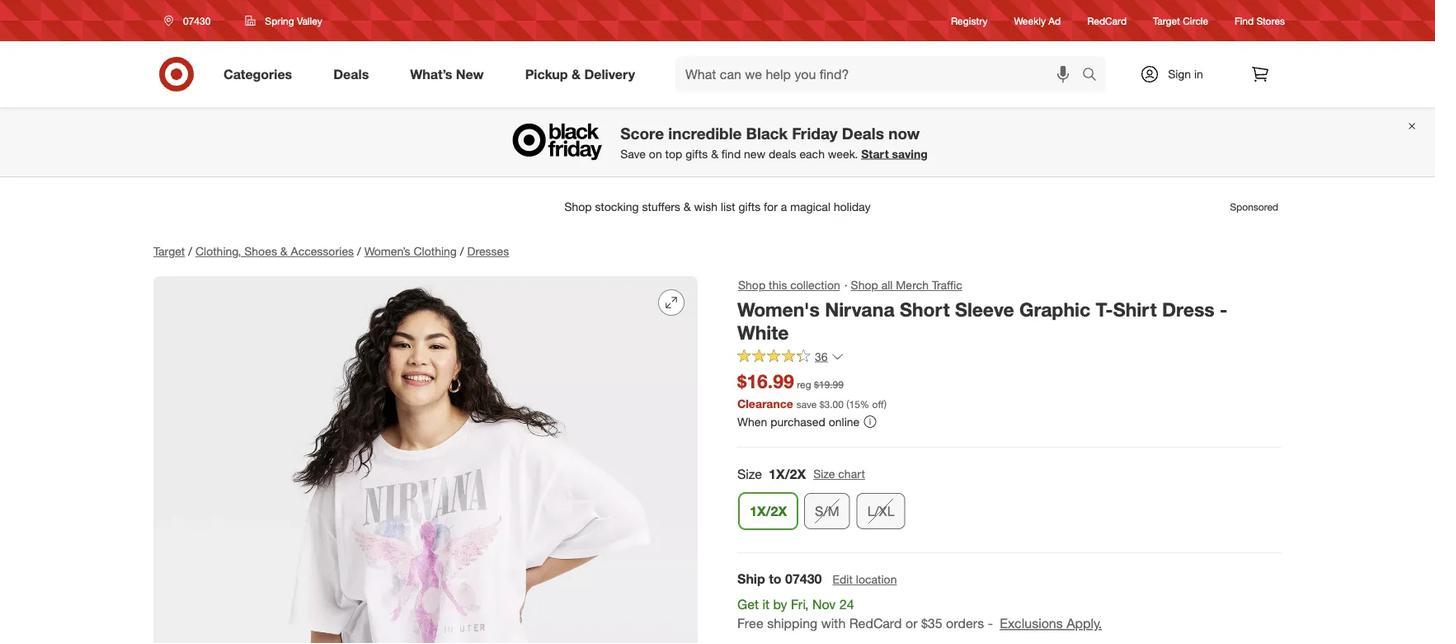 Task type: vqa. For each thing, say whether or not it's contained in the screenshot.
JAMES
no



Task type: locate. For each thing, give the bounding box(es) containing it.
score incredible black friday deals now save on top gifts & find new deals each week. start saving
[[620, 124, 928, 161]]

07430
[[183, 14, 211, 27], [785, 571, 822, 587]]

stores
[[1257, 14, 1285, 27]]

0 vertical spatial redcard
[[1087, 14, 1127, 27]]

1 vertical spatial 1x/2x
[[750, 503, 787, 519]]

1x/2x up the '1x/2x' link
[[769, 466, 806, 482]]

nirvana
[[825, 298, 895, 321]]

edit location
[[833, 573, 897, 587]]

0 horizontal spatial -
[[988, 616, 993, 632]]

1 horizontal spatial size
[[813, 467, 835, 481]]

0 vertical spatial 07430
[[183, 14, 211, 27]]

1 horizontal spatial shop
[[851, 278, 878, 292]]

find stores link
[[1235, 14, 1285, 28]]

by
[[773, 597, 787, 613]]

/
[[188, 244, 192, 259], [357, 244, 361, 259], [460, 244, 464, 259]]

0 horizontal spatial /
[[188, 244, 192, 259]]

& right shoes
[[280, 244, 288, 259]]

target left circle
[[1153, 14, 1180, 27]]

size left the chart
[[813, 467, 835, 481]]

group
[[736, 465, 1282, 536]]

advertisement region
[[140, 187, 1295, 227]]

top
[[665, 147, 682, 161]]

size
[[737, 466, 762, 482], [813, 467, 835, 481]]

2 horizontal spatial /
[[460, 244, 464, 259]]

what's new link
[[396, 56, 505, 92]]

1 horizontal spatial target
[[1153, 14, 1180, 27]]

orders
[[946, 616, 984, 632]]

pickup & delivery
[[525, 66, 635, 82]]

dress
[[1162, 298, 1215, 321]]

clothing, shoes & accessories link
[[195, 244, 354, 259]]

new
[[456, 66, 484, 82]]

or
[[906, 616, 918, 632]]

- right orders
[[988, 616, 993, 632]]

$16.99 reg $19.99 clearance save $ 3.00 ( 15 % off )
[[737, 370, 887, 411]]

valley
[[297, 14, 322, 27]]

0 horizontal spatial &
[[280, 244, 288, 259]]

0 vertical spatial deals
[[333, 66, 369, 82]]

0 vertical spatial target
[[1153, 14, 1180, 27]]

$35
[[921, 616, 942, 632]]

1 vertical spatial &
[[711, 147, 718, 161]]

1 / from the left
[[188, 244, 192, 259]]

What can we help you find? suggestions appear below search field
[[676, 56, 1086, 92]]

1 vertical spatial 07430
[[785, 571, 822, 587]]

white
[[737, 321, 789, 345]]

pickup & delivery link
[[511, 56, 656, 92]]

dresses
[[467, 244, 509, 259]]

deals inside score incredible black friday deals now save on top gifts & find new deals each week. start saving
[[842, 124, 884, 143]]

on
[[649, 147, 662, 161]]

2 horizontal spatial &
[[711, 147, 718, 161]]

target left clothing, at the left of page
[[153, 244, 185, 259]]

saving
[[892, 147, 928, 161]]

group containing size
[[736, 465, 1282, 536]]

l/xl link
[[857, 493, 905, 530]]

(
[[847, 398, 849, 410]]

0 horizontal spatial shop
[[738, 278, 766, 292]]

women's
[[737, 298, 820, 321]]

0 horizontal spatial 07430
[[183, 14, 211, 27]]

deals link
[[319, 56, 390, 92]]

0 vertical spatial -
[[1220, 298, 1228, 321]]

2 vertical spatial &
[[280, 244, 288, 259]]

spring valley
[[265, 14, 322, 27]]

)
[[884, 398, 887, 410]]

black
[[746, 124, 788, 143]]

1x/2x down 'size 1x/2x size chart'
[[750, 503, 787, 519]]

all
[[882, 278, 893, 292]]

shop left all
[[851, 278, 878, 292]]

traffic
[[932, 278, 962, 292]]

1 vertical spatial -
[[988, 616, 993, 632]]

1 shop from the left
[[738, 278, 766, 292]]

0 vertical spatial 1x/2x
[[769, 466, 806, 482]]

size 1x/2x size chart
[[737, 466, 865, 482]]

deals left what's
[[333, 66, 369, 82]]

shop left this
[[738, 278, 766, 292]]

purchased
[[771, 414, 826, 429]]

1 vertical spatial target
[[153, 244, 185, 259]]

redcard
[[1087, 14, 1127, 27], [849, 616, 902, 632]]

0 vertical spatial &
[[572, 66, 581, 82]]

target for target / clothing, shoes & accessories / women's clothing / dresses
[[153, 244, 185, 259]]

& right "pickup"
[[572, 66, 581, 82]]

& inside score incredible black friday deals now save on top gifts & find new deals each week. start saving
[[711, 147, 718, 161]]

shop for shop all merch traffic
[[851, 278, 878, 292]]

- inside get it by fri, nov 24 free shipping with redcard or $35 orders - exclusions apply.
[[988, 616, 993, 632]]

3.00
[[824, 398, 844, 410]]

each
[[800, 147, 825, 161]]

redcard right ad
[[1087, 14, 1127, 27]]

fri,
[[791, 597, 809, 613]]

-
[[1220, 298, 1228, 321], [988, 616, 993, 632]]

spring valley button
[[235, 6, 333, 35]]

0 horizontal spatial size
[[737, 466, 762, 482]]

& left "find"
[[711, 147, 718, 161]]

/ left dresses link
[[460, 244, 464, 259]]

target inside "link"
[[1153, 14, 1180, 27]]

1 horizontal spatial /
[[357, 244, 361, 259]]

2 shop from the left
[[851, 278, 878, 292]]

women's nirvana short sleeve graphic t-shirt dress - white
[[737, 298, 1228, 345]]

nov
[[812, 597, 836, 613]]

/ left women's
[[357, 244, 361, 259]]

1 vertical spatial deals
[[842, 124, 884, 143]]

accessories
[[291, 244, 354, 259]]

exclusions apply. link
[[1000, 616, 1102, 632]]

07430 button
[[153, 6, 228, 35]]

1 horizontal spatial deals
[[842, 124, 884, 143]]

size up the '1x/2x' link
[[737, 466, 762, 482]]

s/m
[[815, 503, 839, 519]]

$16.99
[[737, 370, 794, 393]]

l/xl
[[867, 503, 895, 519]]

redcard inside get it by fri, nov 24 free shipping with redcard or $35 orders - exclusions apply.
[[849, 616, 902, 632]]

dresses link
[[467, 244, 509, 259]]

edit location button
[[832, 571, 898, 589]]

s/m link
[[804, 493, 850, 530]]

spring
[[265, 14, 294, 27]]

1x/2x
[[769, 466, 806, 482], [750, 503, 787, 519]]

new
[[744, 147, 765, 161]]

when purchased online
[[737, 414, 860, 429]]

target circle link
[[1153, 14, 1208, 28]]

redcard down the 24
[[849, 616, 902, 632]]

start
[[861, 147, 889, 161]]

/ right target link
[[188, 244, 192, 259]]

0 horizontal spatial redcard
[[849, 616, 902, 632]]

to
[[769, 571, 782, 587]]

0 horizontal spatial target
[[153, 244, 185, 259]]

registry
[[951, 14, 988, 27]]

deals
[[769, 147, 796, 161]]

deals up start
[[842, 124, 884, 143]]

- right dress
[[1220, 298, 1228, 321]]

1 vertical spatial redcard
[[849, 616, 902, 632]]

1 horizontal spatial -
[[1220, 298, 1228, 321]]



Task type: describe. For each thing, give the bounding box(es) containing it.
merch
[[896, 278, 929, 292]]

in
[[1194, 67, 1203, 81]]

now
[[889, 124, 920, 143]]

apply.
[[1067, 616, 1102, 632]]

size chart button
[[813, 465, 866, 483]]

exclusions
[[1000, 616, 1063, 632]]

when
[[737, 414, 767, 429]]

women's
[[364, 244, 410, 259]]

what's new
[[410, 66, 484, 82]]

15
[[849, 398, 860, 410]]

weekly
[[1014, 14, 1046, 27]]

shop for shop this collection
[[738, 278, 766, 292]]

3 / from the left
[[460, 244, 464, 259]]

1 horizontal spatial redcard
[[1087, 14, 1127, 27]]

find stores
[[1235, 14, 1285, 27]]

sign
[[1168, 67, 1191, 81]]

weekly ad link
[[1014, 14, 1061, 28]]

women's nirvana short sleeve graphic t-shirt dress - white, 1 of 9 image
[[153, 276, 698, 643]]

week.
[[828, 147, 858, 161]]

shirt
[[1113, 298, 1157, 321]]

graphic
[[1019, 298, 1091, 321]]

collection
[[790, 278, 840, 292]]

1 horizontal spatial 07430
[[785, 571, 822, 587]]

chart
[[838, 467, 865, 481]]

1x/2x link
[[739, 493, 798, 530]]

save
[[797, 398, 817, 410]]

shoes
[[244, 244, 277, 259]]

07430 inside dropdown button
[[183, 14, 211, 27]]

categories
[[224, 66, 292, 82]]

sign in
[[1168, 67, 1203, 81]]

1 horizontal spatial &
[[572, 66, 581, 82]]

target for target circle
[[1153, 14, 1180, 27]]

what's
[[410, 66, 452, 82]]

shipping
[[767, 616, 818, 632]]

clothing
[[414, 244, 457, 259]]

target / clothing, shoes & accessories / women's clothing / dresses
[[153, 244, 509, 259]]

online
[[829, 414, 860, 429]]

with
[[821, 616, 846, 632]]

24
[[839, 597, 854, 613]]

search
[[1075, 68, 1114, 84]]

clothing,
[[195, 244, 241, 259]]

this
[[769, 278, 787, 292]]

sign in link
[[1126, 56, 1229, 92]]

t-
[[1096, 298, 1113, 321]]

36
[[815, 349, 828, 364]]

$
[[820, 398, 824, 410]]

shop all merch traffic
[[851, 278, 962, 292]]

- inside women's nirvana short sleeve graphic t-shirt dress - white
[[1220, 298, 1228, 321]]

save
[[620, 147, 646, 161]]

circle
[[1183, 14, 1208, 27]]

friday
[[792, 124, 838, 143]]

find
[[1235, 14, 1254, 27]]

shop this collection
[[738, 278, 840, 292]]

clearance
[[737, 396, 793, 411]]

36 link
[[737, 348, 844, 367]]

pickup
[[525, 66, 568, 82]]

edit
[[833, 573, 853, 587]]

registry link
[[951, 14, 988, 28]]

women's clothing link
[[364, 244, 457, 259]]

%
[[860, 398, 870, 410]]

size inside 'size 1x/2x size chart'
[[813, 467, 835, 481]]

get
[[737, 597, 759, 613]]

0 horizontal spatial deals
[[333, 66, 369, 82]]

search button
[[1075, 56, 1114, 96]]

2 / from the left
[[357, 244, 361, 259]]

incredible
[[668, 124, 742, 143]]

location
[[856, 573, 897, 587]]

free
[[737, 616, 764, 632]]

reg
[[797, 379, 811, 391]]

score
[[620, 124, 664, 143]]

shop this collection link
[[737, 276, 841, 294]]

categories link
[[210, 56, 313, 92]]

ad
[[1049, 14, 1061, 27]]

gifts
[[686, 147, 708, 161]]

ship
[[737, 571, 765, 587]]

short
[[900, 298, 950, 321]]

it
[[762, 597, 770, 613]]

ship to 07430
[[737, 571, 822, 587]]

$19.99
[[814, 379, 844, 391]]

sleeve
[[955, 298, 1014, 321]]

redcard link
[[1087, 14, 1127, 28]]



